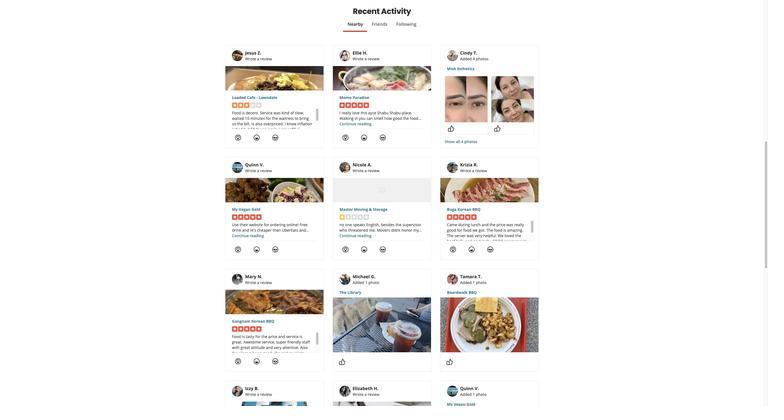 Task type: locate. For each thing, give the bounding box(es) containing it.
0 vertical spatial good
[[447, 228, 456, 233]]

and right vibe
[[281, 351, 288, 356]]

1 for quinn
[[473, 392, 475, 397]]

1 vertical spatial v.
[[475, 386, 479, 392]]

wrote inside izzy b. wrote a review
[[245, 392, 256, 397]]

elizabeth h. wrote a review
[[353, 386, 380, 397]]

a inside krizia r. wrote a review
[[472, 168, 474, 173]]

review inside izzy b. wrote a review
[[260, 392, 272, 397]]

izzy b. link
[[245, 386, 259, 392]]

photo of krizia r. image
[[447, 162, 458, 173]]

added
[[460, 56, 472, 61], [353, 280, 364, 285], [460, 280, 472, 285], [460, 392, 472, 397]]

and up the here.
[[465, 239, 472, 244]]

review inside nicole a. wrote a review
[[368, 168, 380, 173]]

food down during
[[463, 228, 472, 233]]

1 inside michael g. added 1 photo
[[365, 280, 368, 285]]

t. right tamara
[[478, 274, 482, 280]]

5 star rating image up tasty
[[232, 326, 262, 332]]

review for nicole a.
[[368, 168, 380, 173]]

0 vertical spatial t.
[[474, 50, 478, 56]]

review for izzy b.
[[260, 392, 272, 397]]

a inside quinn v. wrote a review
[[257, 168, 259, 173]]

coming
[[447, 244, 460, 249]]

-
[[257, 95, 258, 100]]

wrote inside ellie h. wrote a review
[[353, 56, 364, 61]]

24 useful v2 image for jesus z.
[[235, 134, 241, 141]]

1 vertical spatial quinn
[[460, 386, 474, 392]]

vibe
[[273, 351, 280, 356]]

a for quinn
[[257, 168, 259, 173]]

to down also in the bottom of the page
[[301, 351, 305, 356]]

korean right buga
[[458, 207, 472, 212]]

1 horizontal spatial price
[[497, 222, 506, 227]]

wrote inside nicole a. wrote a review
[[353, 168, 364, 173]]

wrote inside quinn v. wrote a review
[[245, 168, 256, 173]]

0 vertical spatial 4
[[473, 56, 475, 61]]

izzy b. wrote a review
[[245, 386, 272, 397]]

bbq up lunch
[[473, 207, 481, 212]]

very up pork
[[475, 233, 483, 238]]

photos inside the cindy t. added 4 photos
[[476, 56, 489, 61]]

master moving & storage link
[[340, 207, 425, 212]]

t. for tamara t.
[[478, 274, 482, 280]]

reading down 1 star rating image
[[358, 233, 372, 238]]

photo of elizabeth h. image
[[340, 386, 351, 397]]

reading down gold
[[250, 233, 264, 238]]

5 star rating image for ellie h.
[[340, 103, 369, 108]]

0 horizontal spatial 4
[[461, 139, 464, 144]]

the up the service,
[[262, 334, 268, 339]]

know
[[287, 121, 297, 126]]

also
[[300, 345, 308, 350]]

vegan
[[239, 207, 251, 212]]

0 vertical spatial to
[[295, 116, 299, 121]]

0 horizontal spatial open photo lightbox image
[[445, 76, 488, 122]]

1 vertical spatial price
[[269, 334, 277, 339]]

a inside ellie h. wrote a review
[[365, 56, 367, 61]]

24 useful v2 image for nicole a.
[[342, 246, 349, 253]]

quinn v. link
[[245, 162, 264, 168], [460, 386, 479, 392]]

good up the with.
[[263, 351, 272, 356]]

1 vertical spatial very
[[274, 345, 282, 350]]

juice
[[279, 127, 287, 132]]

1 food from the top
[[232, 110, 241, 115]]

1 vertical spatial korean
[[251, 319, 265, 324]]

0 horizontal spatial quinn
[[245, 162, 259, 168]]

continue down 1 star rating image
[[340, 233, 357, 238]]

recommend
[[504, 239, 526, 244]]

beef
[[447, 239, 455, 244]]

2 vertical spatial the
[[340, 290, 347, 295]]

refill
[[288, 127, 296, 132]]

0 vertical spatial 24 funny v2 image
[[361, 134, 368, 141]]

wrote inside jesus z. wrote a review
[[245, 56, 256, 61]]

1 horizontal spatial photo of quinn v. image
[[447, 386, 458, 397]]

quinn inside quinn v. added 1 photo
[[460, 386, 474, 392]]

1 horizontal spatial quinn v. link
[[460, 386, 479, 392]]

meal
[[250, 356, 259, 361]]

0 vertical spatial photos
[[476, 56, 489, 61]]

service
[[286, 334, 299, 339]]

0 vertical spatial food
[[232, 110, 241, 115]]

michael
[[353, 274, 370, 280]]

24 funny v2 image up nicole a. link
[[361, 134, 368, 141]]

review for ellie h.
[[368, 56, 380, 61]]

10
[[245, 116, 249, 121]]

1 vertical spatial 24 funny v2 image
[[253, 358, 260, 365]]

a inside mary n. wrote a review
[[257, 280, 259, 285]]

wrote
[[245, 56, 256, 61], [353, 56, 364, 61], [245, 168, 256, 173], [353, 168, 364, 173], [460, 168, 471, 173], [245, 280, 256, 285], [245, 392, 256, 397], [353, 392, 364, 397]]

esthetics
[[457, 66, 475, 71]]

4 right all
[[461, 139, 464, 144]]

the down place
[[243, 356, 249, 361]]

1 vertical spatial good
[[263, 351, 272, 356]]

t. inside tamara t. added 1 photo
[[478, 274, 482, 280]]

2 vertical spatial bbq
[[266, 319, 274, 324]]

review inside elizabeth h. wrote a review
[[368, 392, 380, 397]]

h. inside ellie h. wrote a review
[[363, 50, 368, 56]]

photo of cindy t. image
[[447, 50, 458, 61]]

review inside quinn v. wrote a review
[[260, 168, 272, 173]]

24 funny v2 image down 5$
[[253, 134, 260, 141]]

continue reading down 1 star rating image
[[340, 233, 372, 238]]

v. inside quinn v. added 1 photo
[[475, 386, 479, 392]]

ellie h. wrote a review
[[353, 50, 380, 61]]

0 horizontal spatial very
[[274, 345, 282, 350]]

2 horizontal spatial the
[[487, 228, 493, 233]]

master moving & storage
[[340, 207, 388, 212]]

service
[[260, 110, 273, 115]]

5 star rating image down momo paradise
[[340, 103, 369, 108]]

24 funny v2 image
[[361, 134, 368, 141], [253, 358, 260, 365]]

t. inside the cindy t. added 4 photos
[[474, 50, 478, 56]]

24 camera v2 image
[[379, 187, 385, 193]]

continue for quinn
[[232, 233, 249, 238]]

1 for tamara
[[473, 280, 475, 285]]

during
[[458, 222, 470, 227]]

photo of quinn v. image for quinn v. wrote a review
[[232, 162, 243, 173]]

food
[[232, 110, 241, 115], [232, 334, 241, 339]]

all
[[456, 139, 460, 144]]

1
[[365, 280, 368, 285], [473, 280, 475, 285], [473, 392, 475, 397]]

h. for ellie h.
[[363, 50, 368, 56]]

a for mary
[[257, 280, 259, 285]]

0 horizontal spatial v.
[[260, 162, 264, 168]]

24 cool v2 image
[[380, 134, 386, 141], [380, 246, 386, 253], [272, 358, 279, 365]]

1 star rating image
[[340, 215, 369, 220]]

tab list
[[225, 21, 539, 32]]

photo inside quinn v. added 1 photo
[[476, 392, 487, 397]]

0 horizontal spatial like feed item image
[[339, 359, 346, 365]]

1 open photo lightbox image from the left
[[445, 76, 488, 122]]

1 horizontal spatial to
[[301, 351, 305, 356]]

enjoy
[[232, 356, 242, 361]]

open photo lightbox image
[[445, 76, 488, 122], [492, 76, 534, 122]]

a for nicole
[[365, 168, 367, 173]]

continue reading button down my vegan gold
[[232, 233, 264, 238]]

1 horizontal spatial v.
[[475, 386, 479, 392]]

wrote inside krizia r. wrote a review
[[460, 168, 471, 173]]

food up we
[[494, 228, 503, 233]]

wrote for izzy
[[245, 392, 256, 397]]

also
[[255, 121, 263, 126]]

food up "waited"
[[232, 110, 241, 115]]

service,
[[262, 340, 275, 345]]

friendly
[[288, 340, 301, 345]]

like feed item image
[[448, 125, 455, 132], [447, 359, 453, 365]]

24 useful v2 image for krizia r.
[[450, 246, 456, 253]]

1 vertical spatial 24 cool v2 image
[[380, 246, 386, 253]]

photo of quinn v. image left quinn v. wrote a review
[[232, 162, 243, 173]]

photos
[[476, 56, 489, 61], [465, 139, 477, 144]]

the up helpful. on the right of page
[[490, 222, 496, 227]]

a for elizabeth
[[365, 392, 367, 397]]

photo inside tamara t. added 1 photo
[[476, 280, 487, 285]]

an
[[262, 127, 267, 132]]

24 funny v2 image down pork
[[469, 246, 475, 253]]

0 vertical spatial quinn v. link
[[245, 162, 264, 168]]

0 horizontal spatial korean
[[251, 319, 265, 324]]

24 funny v2 image for h.
[[361, 134, 368, 141]]

added inside quinn v. added 1 photo
[[460, 392, 472, 397]]

gangnam korean bbq link
[[232, 319, 317, 324]]

v. for quinn v. wrote a review
[[260, 162, 264, 168]]

we
[[473, 228, 478, 233]]

the up beef
[[447, 233, 454, 238]]

review inside mary n. wrote a review
[[260, 280, 272, 285]]

is up we
[[504, 228, 506, 233]]

1 horizontal spatial very
[[475, 233, 483, 238]]

overpriced.
[[264, 121, 284, 126]]

bbq inside "link"
[[473, 207, 481, 212]]

5 star rating image for mary n.
[[232, 326, 262, 332]]

h. inside elizabeth h. wrote a review
[[374, 386, 379, 392]]

1 inside tamara t. added 1 photo
[[473, 280, 475, 285]]

for right tasty
[[255, 334, 261, 339]]

continue reading button down 1 star rating image
[[340, 233, 372, 238]]

loved
[[505, 233, 514, 238]]

1 horizontal spatial h.
[[374, 386, 379, 392]]

added inside the cindy t. added 4 photos
[[460, 56, 472, 61]]

2 food from the top
[[232, 334, 241, 339]]

food up great. at the left bottom
[[232, 334, 241, 339]]

wrote inside mary n. wrote a review
[[245, 280, 256, 285]]

1 horizontal spatial 24 funny v2 image
[[361, 134, 368, 141]]

10/10
[[493, 239, 503, 244]]

t. right "cindy"
[[474, 50, 478, 56]]

review inside ellie h. wrote a review
[[368, 56, 380, 61]]

24 useful v2 image
[[235, 134, 241, 141], [342, 134, 349, 141], [235, 246, 241, 253], [342, 246, 349, 253], [450, 246, 456, 253]]

1 vertical spatial food
[[232, 334, 241, 339]]

5$
[[251, 127, 255, 132]]

1 horizontal spatial the
[[447, 233, 454, 238]]

5 star rating image up during
[[447, 215, 477, 220]]

was down we
[[467, 233, 474, 238]]

show
[[445, 139, 455, 144]]

a inside nicole a. wrote a review
[[365, 168, 367, 173]]

1 vertical spatial like feed item image
[[339, 359, 346, 365]]

0 vertical spatial price
[[497, 222, 506, 227]]

a inside izzy b. wrote a review
[[257, 392, 259, 397]]

photo of quinn v. image
[[232, 162, 243, 173], [447, 386, 458, 397]]

4 inside the cindy t. added 4 photos
[[473, 56, 475, 61]]

staff
[[302, 340, 310, 345]]

open photo lightbox image for top like feed item icon
[[445, 76, 488, 122]]

1 vertical spatial like feed item image
[[447, 359, 453, 365]]

0 vertical spatial photo of quinn v. image
[[232, 162, 243, 173]]

for up server
[[457, 228, 462, 233]]

for down also
[[256, 127, 261, 132]]

h. right elizabeth
[[374, 386, 379, 392]]

price inside came during lunch and the price was really good for food we got. the food is amazing. the server was very helpful. we loved the beef belly and pork belly. 10/10 recommend coming here.
[[497, 222, 506, 227]]

bbq up the service,
[[266, 319, 274, 324]]

korean right gangnam
[[251, 319, 265, 324]]

0 horizontal spatial quinn v. link
[[245, 162, 264, 168]]

cindy t. added 4 photos
[[460, 50, 489, 61]]

0 vertical spatial v.
[[260, 162, 264, 168]]

review inside jesus z. wrote a review
[[260, 56, 272, 61]]

a inside elizabeth h. wrote a review
[[365, 392, 367, 397]]

review
[[260, 56, 272, 61], [368, 56, 380, 61], [260, 168, 272, 173], [368, 168, 380, 173], [475, 168, 487, 173], [260, 280, 272, 285], [260, 392, 272, 397], [368, 392, 380, 397]]

1 vertical spatial to
[[301, 351, 305, 356]]

to down slow, on the left of page
[[295, 116, 299, 121]]

review inside krizia r. wrote a review
[[475, 168, 487, 173]]

1 inside quinn v. added 1 photo
[[473, 392, 475, 397]]

1 vertical spatial t.
[[478, 274, 482, 280]]

price inside food is tasty for the price and service is great. awesome service, super friendly staff with great attitude and very attentive. also the place a has a good vibe and music to enjoy the meal with.
[[269, 334, 277, 339]]

photo for t.
[[476, 280, 487, 285]]

mary n. wrote a review
[[245, 274, 272, 285]]

continue reading for quinn
[[232, 233, 264, 238]]

1 vertical spatial photos
[[465, 139, 477, 144]]

loaded cafe - lawndale link
[[232, 95, 317, 100]]

1 horizontal spatial like feed item image
[[494, 125, 501, 132]]

photo for g.
[[369, 280, 379, 285]]

photos inside "dropdown button"
[[465, 139, 477, 144]]

24 funny v2 image down has
[[253, 358, 260, 365]]

show all 4 photos
[[445, 139, 477, 144]]

continue reading down momo paradise
[[340, 121, 372, 126]]

inflation
[[298, 121, 312, 126]]

0 horizontal spatial good
[[263, 351, 272, 356]]

photo of ellie h. image
[[340, 50, 351, 61]]

2 open photo lightbox image from the left
[[492, 76, 534, 122]]

0 horizontal spatial 24 funny v2 image
[[253, 358, 260, 365]]

1 horizontal spatial was
[[467, 233, 474, 238]]

24 cool v2 image for jesus z.
[[272, 134, 279, 141]]

1 vertical spatial quinn v. link
[[460, 386, 479, 392]]

photo inside michael g. added 1 photo
[[369, 280, 379, 285]]

a inside jesus z. wrote a review
[[257, 56, 259, 61]]

the up helpful. on the right of page
[[487, 228, 493, 233]]

slow,
[[295, 110, 304, 115]]

the left library
[[340, 290, 347, 295]]

gold
[[252, 207, 260, 212]]

1 horizontal spatial korean
[[458, 207, 472, 212]]

photo of izzy b. image
[[232, 386, 243, 397]]

reading down paradise
[[358, 121, 372, 126]]

0 horizontal spatial price
[[269, 334, 277, 339]]

24 funny v2 image for jesus
[[253, 134, 260, 141]]

continue down momo
[[340, 121, 357, 126]]

2 horizontal spatial was
[[507, 222, 514, 227]]

1 horizontal spatial good
[[447, 228, 456, 233]]

jesus
[[245, 50, 257, 56]]

2 vertical spatial 24 cool v2 image
[[272, 358, 279, 365]]

great
[[241, 345, 250, 350]]

nearby
[[348, 21, 363, 27]]

the down with
[[232, 351, 238, 356]]

24 funny v2 image up mary n. link
[[253, 246, 260, 253]]

continue reading down my vegan gold
[[232, 233, 264, 238]]

a for krizia
[[472, 168, 474, 173]]

v.
[[260, 162, 264, 168], [475, 386, 479, 392]]

wrote inside elizabeth h. wrote a review
[[353, 392, 364, 397]]

4 down cindy t. link
[[473, 56, 475, 61]]

0 vertical spatial h.
[[363, 50, 368, 56]]

1 vertical spatial bbq
[[469, 290, 477, 295]]

and up super
[[278, 334, 285, 339]]

0 vertical spatial quinn
[[245, 162, 259, 168]]

0 vertical spatial korean
[[458, 207, 472, 212]]

r.
[[474, 162, 478, 168]]

mary n. link
[[245, 274, 262, 280]]

cindy t. link
[[460, 50, 478, 56]]

bbq for n.
[[266, 319, 274, 324]]

photos up mish esthetics link
[[476, 56, 489, 61]]

1 vertical spatial the
[[447, 233, 454, 238]]

5 star rating image down my vegan gold
[[232, 215, 262, 220]]

wrote for jesus
[[245, 56, 256, 61]]

24 funny v2 image for n.
[[253, 358, 260, 365]]

0 horizontal spatial t.
[[474, 50, 478, 56]]

was left kind
[[274, 110, 281, 115]]

0 horizontal spatial was
[[274, 110, 281, 115]]

wrote for mary
[[245, 280, 256, 285]]

photos right all
[[465, 139, 477, 144]]

0 horizontal spatial to
[[295, 116, 299, 121]]

continue reading button down momo paradise
[[340, 121, 372, 126]]

0 vertical spatial bbq
[[473, 207, 481, 212]]

1 horizontal spatial food
[[494, 228, 503, 233]]

24 cool v2 image
[[272, 134, 279, 141], [272, 246, 279, 253], [487, 246, 494, 253]]

quinn inside quinn v. wrote a review
[[245, 162, 259, 168]]

good
[[447, 228, 456, 233], [263, 351, 272, 356]]

1 horizontal spatial open photo lightbox image
[[492, 76, 534, 122]]

photo of quinn v. image left quinn v. added 1 photo
[[447, 386, 458, 397]]

24 funny v2 image up michael g. link
[[361, 246, 368, 253]]

v. inside quinn v. wrote a review
[[260, 162, 264, 168]]

0 vertical spatial the
[[487, 228, 493, 233]]

review for krizia r.
[[475, 168, 487, 173]]

h. right ellie
[[363, 50, 368, 56]]

1 vertical spatial 4
[[461, 139, 464, 144]]

0 vertical spatial was
[[274, 110, 281, 115]]

belly
[[456, 239, 465, 244]]

photo
[[369, 280, 379, 285], [476, 280, 487, 285], [476, 392, 487, 397]]

added inside tamara t. added 1 photo
[[460, 280, 472, 285]]

price up the service,
[[269, 334, 277, 339]]

0 vertical spatial 24 cool v2 image
[[380, 134, 386, 141]]

0 horizontal spatial photo of quinn v. image
[[232, 162, 243, 173]]

1 horizontal spatial 4
[[473, 56, 475, 61]]

0 horizontal spatial h.
[[363, 50, 368, 56]]

price up we
[[497, 222, 506, 227]]

like feed item image
[[494, 125, 501, 132], [339, 359, 346, 365]]

good inside came during lunch and the price was really good for food we got. the food is amazing. the server was very helpful. we loved the beef belly and pork belly. 10/10 recommend coming here.
[[447, 228, 456, 233]]

us
[[232, 121, 236, 126]]

3 star rating image
[[232, 103, 262, 108]]

bbq
[[473, 207, 481, 212], [469, 290, 477, 295], [266, 319, 274, 324]]

momo paradise link
[[340, 95, 425, 100]]

24 cool v2 image for quinn v.
[[272, 246, 279, 253]]

v. for quinn v. added 1 photo
[[475, 386, 479, 392]]

the down amazing.
[[515, 233, 521, 238]]

food inside food is tasty for the price and service is great. awesome service, super friendly staff with great attitude and very attentive. also the place a has a good vibe and music to enjoy the meal with.
[[232, 334, 241, 339]]

1 vertical spatial was
[[507, 222, 514, 227]]

tasty
[[246, 334, 254, 339]]

krizia r. link
[[460, 162, 478, 168]]

is up "waited"
[[242, 110, 245, 115]]

1 food from the left
[[463, 228, 472, 233]]

24 funny v2 image
[[253, 134, 260, 141], [253, 246, 260, 253], [361, 246, 368, 253], [469, 246, 475, 253]]

great.
[[232, 340, 242, 345]]

5 star rating image
[[340, 103, 369, 108], [232, 215, 262, 220], [447, 215, 477, 220], [232, 326, 262, 332]]

was up amazing.
[[507, 222, 514, 227]]

master
[[340, 207, 353, 212]]

reading for ellie
[[358, 121, 372, 126]]

1 for michael
[[365, 280, 368, 285]]

1 horizontal spatial quinn
[[460, 386, 474, 392]]

0 vertical spatial very
[[475, 233, 483, 238]]

24 funny v2 image for nicole
[[361, 246, 368, 253]]

1 horizontal spatial t.
[[478, 274, 482, 280]]

continue down vegan
[[232, 233, 249, 238]]

1 vertical spatial h.
[[374, 386, 379, 392]]

0 vertical spatial like feed item image
[[448, 125, 455, 132]]

kind
[[282, 110, 289, 115]]

korean inside "link"
[[458, 207, 472, 212]]

added inside michael g. added 1 photo
[[353, 280, 364, 285]]

0 horizontal spatial food
[[463, 228, 472, 233]]

korean
[[458, 207, 472, 212], [251, 319, 265, 324]]

5 star rating image for krizia r.
[[447, 215, 477, 220]]

1 vertical spatial photo of quinn v. image
[[447, 386, 458, 397]]

very up vibe
[[274, 345, 282, 350]]

food inside the food is decent. service was kind of slow, waited 10 minutes for the waitress to bring us the bill. is also overpriced. i know inflation is bad but 5$ for an apple juice refill is ridiculous.
[[232, 110, 241, 115]]

good down came on the right bottom of page
[[447, 228, 456, 233]]

bbq down tamara t. added 1 photo at the right of page
[[469, 290, 477, 295]]



Task type: describe. For each thing, give the bounding box(es) containing it.
2 vertical spatial was
[[467, 233, 474, 238]]

continue for nicole
[[340, 233, 357, 238]]

michael g. link
[[353, 274, 376, 280]]

gangnam korean bbq
[[232, 319, 274, 324]]

photo of jesus z. image
[[232, 50, 243, 61]]

added for michael g.
[[353, 280, 364, 285]]

24 cool v2 image for krizia r.
[[487, 246, 494, 253]]

elizabeth h. link
[[353, 386, 379, 392]]

z.
[[258, 50, 261, 56]]

paradise
[[353, 95, 369, 100]]

a for izzy
[[257, 392, 259, 397]]

review for mary n.
[[260, 280, 272, 285]]

24 cool v2 image for mary n.
[[272, 358, 279, 365]]

storage
[[373, 207, 388, 212]]

quinn for quinn v. added 1 photo
[[460, 386, 474, 392]]

4 inside "dropdown button"
[[461, 139, 464, 144]]

awesome
[[243, 340, 261, 345]]

loaded cafe - lawndale
[[232, 95, 277, 100]]

izzy
[[245, 386, 253, 392]]

ridiculous.
[[232, 132, 251, 137]]

wrote for krizia
[[460, 168, 471, 173]]

mary
[[245, 274, 257, 280]]

nicole
[[353, 162, 367, 168]]

is right refill on the top of page
[[297, 127, 300, 132]]

quinn v. link for quinn v. added 1 photo
[[460, 386, 479, 392]]

recent activity
[[353, 6, 411, 17]]

food is tasty for the price and service is great. awesome service, super friendly staff with great attitude and very attentive. also the place a has a good vibe and music to enjoy the meal with.
[[232, 334, 310, 361]]

the up bad
[[237, 121, 243, 126]]

mish
[[447, 66, 456, 71]]

my vegan gold link
[[232, 207, 317, 212]]

b.
[[255, 386, 259, 392]]

minutes
[[250, 116, 265, 121]]

added for cindy t.
[[460, 56, 472, 61]]

lawndale
[[259, 95, 277, 100]]

krizia r. wrote a review
[[460, 162, 487, 173]]

show all 4 photos button
[[445, 139, 477, 145]]

photo of quinn v. image for quinn v. added 1 photo
[[447, 386, 458, 397]]

quinn v. link for quinn v. wrote a review
[[245, 162, 264, 168]]

wrote for elizabeth
[[353, 392, 364, 397]]

24 funny v2 image for quinn
[[253, 246, 260, 253]]

but
[[244, 127, 250, 132]]

continue reading button for nicole
[[340, 233, 372, 238]]

24 useful v2 image for ellie h.
[[342, 134, 349, 141]]

lunch
[[471, 222, 481, 227]]

very inside came during lunch and the price was really good for food we got. the food is amazing. the server was very helpful. we loved the beef belly and pork belly. 10/10 recommend coming here.
[[475, 233, 483, 238]]

wrote for nicole
[[353, 168, 364, 173]]

with.
[[260, 356, 268, 361]]

tab list containing nearby
[[225, 21, 539, 32]]

2 food from the left
[[494, 228, 503, 233]]

photo of michael g. image
[[340, 274, 351, 285]]

boardwalk bbq
[[447, 290, 477, 295]]

tamara t. link
[[460, 274, 482, 280]]

waitress
[[279, 116, 294, 121]]

quinn v. added 1 photo
[[460, 386, 487, 397]]

tamara t. added 1 photo
[[460, 274, 487, 285]]

wrote for ellie
[[353, 56, 364, 61]]

my vegan gold
[[232, 207, 260, 212]]

is left tasty
[[242, 334, 245, 339]]

really
[[515, 222, 524, 227]]

wrote for quinn
[[245, 168, 256, 173]]

continue for ellie
[[340, 121, 357, 126]]

continue reading for nicole
[[340, 233, 372, 238]]

tamara
[[460, 274, 477, 280]]

quinn v. wrote a review
[[245, 162, 272, 173]]

following
[[396, 21, 417, 27]]

added for tamara t.
[[460, 280, 472, 285]]

for down the service
[[266, 116, 271, 121]]

24 useful v2 image
[[235, 358, 241, 365]]

jesus z. link
[[245, 50, 261, 56]]

a for ellie
[[365, 56, 367, 61]]

t. for cindy t.
[[474, 50, 478, 56]]

for inside came during lunch and the price was really good for food we got. the food is amazing. the server was very helpful. we loved the beef belly and pork belly. 10/10 recommend coming here.
[[457, 228, 462, 233]]

continue reading button for ellie
[[340, 121, 372, 126]]

to inside food is tasty for the price and service is great. awesome service, super friendly staff with great attitude and very attentive. also the place a has a good vibe and music to enjoy the meal with.
[[301, 351, 305, 356]]

quinn for quinn v. wrote a review
[[245, 162, 259, 168]]

bad
[[236, 127, 243, 132]]

korean for krizia
[[458, 207, 472, 212]]

music
[[289, 351, 300, 356]]

photo of mary n. image
[[232, 274, 243, 285]]

amazing.
[[507, 228, 523, 233]]

price for r.
[[497, 222, 506, 227]]

reading for nicole
[[358, 233, 372, 238]]

came during lunch and the price was really good for food we got. the food is amazing. the server was very helpful. we loved the beef belly and pork belly. 10/10 recommend coming here.
[[447, 222, 526, 249]]

food for jesus
[[232, 110, 241, 115]]

the up overpriced.
[[272, 116, 278, 121]]

bring
[[300, 116, 309, 121]]

buga
[[447, 207, 457, 212]]

24 useful v2 image for quinn v.
[[235, 246, 241, 253]]

jesus z. wrote a review
[[245, 50, 272, 61]]

good inside food is tasty for the price and service is great. awesome service, super friendly staff with great attitude and very attentive. also the place a has a good vibe and music to enjoy the meal with.
[[263, 351, 272, 356]]

a for jesus
[[257, 56, 259, 61]]

0 vertical spatial like feed item image
[[494, 125, 501, 132]]

we
[[498, 233, 504, 238]]

with
[[232, 345, 240, 350]]

5 star rating image for quinn v.
[[232, 215, 262, 220]]

g.
[[371, 274, 376, 280]]

and down the service,
[[266, 345, 273, 350]]

here.
[[461, 244, 471, 249]]

michael g. added 1 photo
[[353, 274, 379, 285]]

continue reading for ellie
[[340, 121, 372, 126]]

24 cool v2 image for ellie h.
[[380, 134, 386, 141]]

buga korean bbq link
[[447, 207, 532, 212]]

0 horizontal spatial the
[[340, 290, 347, 295]]

is
[[251, 121, 254, 126]]

is down us
[[232, 127, 235, 132]]

the library link
[[340, 290, 425, 295]]

came
[[447, 222, 457, 227]]

is inside came during lunch and the price was really good for food we got. the food is amazing. the server was very helpful. we loved the beef belly and pork belly. 10/10 recommend coming here.
[[504, 228, 506, 233]]

photo of tamara t. image
[[447, 274, 458, 285]]

momo
[[340, 95, 352, 100]]

review for quinn v.
[[260, 168, 272, 173]]

got.
[[479, 228, 486, 233]]

i
[[285, 121, 286, 126]]

cindy
[[460, 50, 473, 56]]

loaded
[[232, 95, 246, 100]]

to inside the food is decent. service was kind of slow, waited 10 minutes for the waitress to bring us the bill. is also overpriced. i know inflation is bad but 5$ for an apple juice refill is ridiculous.
[[295, 116, 299, 121]]

&
[[369, 207, 372, 212]]

attitude
[[251, 345, 265, 350]]

bbq for r.
[[473, 207, 481, 212]]

food for mary
[[232, 334, 241, 339]]

nicole a. wrote a review
[[353, 162, 380, 173]]

server
[[455, 233, 466, 238]]

moving
[[354, 207, 368, 212]]

24 cool v2 image for nicole a.
[[380, 246, 386, 253]]

added for quinn v.
[[460, 392, 472, 397]]

photo for v.
[[476, 392, 487, 397]]

pork
[[473, 239, 482, 244]]

friends
[[372, 21, 388, 27]]

mish esthetics
[[447, 66, 475, 71]]

momo paradise
[[340, 95, 369, 100]]

korean for mary
[[251, 319, 265, 324]]

continue reading button for quinn
[[232, 233, 264, 238]]

bill.
[[244, 121, 250, 126]]

very inside food is tasty for the price and service is great. awesome service, super friendly staff with great attitude and very attentive. also the place a has a good vibe and music to enjoy the meal with.
[[274, 345, 282, 350]]

was inside the food is decent. service was kind of slow, waited 10 minutes for the waitress to bring us the bill. is also overpriced. i know inflation is bad but 5$ for an apple juice refill is ridiculous.
[[274, 110, 281, 115]]

a.
[[368, 162, 372, 168]]

24 funny v2 image for krizia
[[469, 246, 475, 253]]

and up 'got.'
[[482, 222, 489, 227]]

review for jesus z.
[[260, 56, 272, 61]]

h. for elizabeth h.
[[374, 386, 379, 392]]

review for elizabeth h.
[[368, 392, 380, 397]]

for inside food is tasty for the price and service is great. awesome service, super friendly staff with great attitude and very attentive. also the place a has a good vibe and music to enjoy the meal with.
[[255, 334, 261, 339]]

price for n.
[[269, 334, 277, 339]]

photo of nicole a. image
[[340, 162, 351, 173]]

open photo lightbox image for top like feed item image
[[492, 76, 534, 122]]

mish esthetics link
[[447, 66, 532, 72]]

buga korean bbq
[[447, 207, 481, 212]]

reading for quinn
[[250, 233, 264, 238]]

is up staff
[[300, 334, 302, 339]]

activity
[[381, 6, 411, 17]]

ellie h. link
[[353, 50, 368, 56]]

nicole a. link
[[353, 162, 372, 168]]



Task type: vqa. For each thing, say whether or not it's contained in the screenshot.
Photo Of Izzy B.
yes



